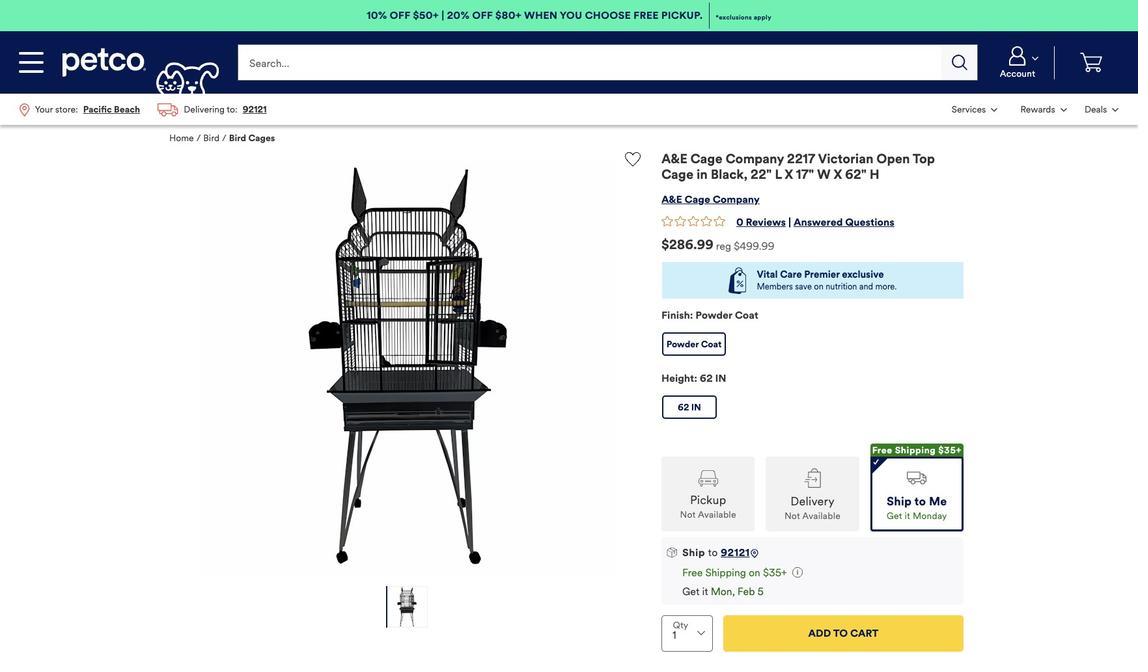 Task type: describe. For each thing, give the bounding box(es) containing it.
finish
[[662, 310, 690, 322]]

finish : powder coat
[[662, 310, 759, 322]]

$286.99 reg $499.99
[[662, 237, 775, 254]]

cage for a&e cage company 2217 victorian open top cage in black, 22" l x 17" w x 62" h
[[691, 151, 723, 168]]

cage left in
[[662, 167, 694, 183]]

icon check success 4 image
[[874, 459, 879, 465]]

in inside radio
[[692, 402, 701, 413]]

free shipping on $35+
[[683, 567, 787, 580]]

add
[[809, 628, 831, 640]]

carat down icon 13 button down search icon
[[945, 95, 1006, 124]]

pickup
[[690, 493, 727, 508]]

$35+ inside option group
[[939, 446, 962, 457]]

exclusive
[[842, 269, 884, 281]]

not for delivery
[[785, 511, 800, 522]]

get it mon, feb 5
[[683, 586, 764, 598]]

victorian
[[818, 151, 874, 168]]

a&e for a&e cage company 2217 victorian open top cage in black, 22" l x 17" w x 62" h
[[662, 151, 688, 168]]

carat down icon 13 button left carat down icon 13 dropdown button
[[1008, 95, 1075, 124]]

questions
[[846, 216, 895, 229]]

20%
[[447, 9, 470, 21]]

: for height
[[694, 373, 698, 385]]

to
[[834, 628, 848, 640]]

answered questions link
[[794, 216, 895, 229]]

icon pickup store image
[[699, 471, 718, 487]]

carat down icon 13 button right search icon
[[987, 46, 1049, 79]]

0 vertical spatial powder
[[696, 310, 733, 322]]

a&e for a&e cage company
[[662, 194, 682, 206]]

and
[[860, 282, 874, 293]]

1 vertical spatial it
[[702, 586, 708, 598]]

cage for a&e cage company
[[685, 194, 711, 206]]

92121
[[721, 547, 750, 559]]

1 horizontal spatial in
[[715, 373, 727, 385]]

company for a&e cage company
[[713, 194, 760, 206]]

icon carat down image
[[698, 632, 705, 637]]

available for pickup
[[698, 510, 736, 521]]

cages
[[248, 133, 275, 144]]

home
[[169, 133, 194, 144]]

1 / from the left
[[196, 133, 201, 144]]

delivery not available
[[785, 495, 841, 522]]

free shipping on $35+ image
[[792, 568, 803, 578]]

1 horizontal spatial 62
[[700, 373, 713, 385]]

2 off from the left
[[472, 9, 493, 21]]

vital care premier exclusive members save on nutrition and more.
[[757, 269, 897, 293]]

choose
[[585, 9, 631, 21]]

a&e cage company 2217 victorian open top cage in black, 22" l x 17" w x 62" h - carousel image #1 image
[[201, 162, 615, 577]]

ship for 92121
[[683, 547, 705, 559]]

1 list from the left
[[10, 94, 276, 125]]

carat down icon 13 image for carat down icon 13 dropdown button
[[1113, 108, 1119, 112]]

$499.99
[[734, 240, 775, 253]]

to for 92121
[[708, 547, 718, 559]]

get inside ship to me get it monday
[[887, 511, 903, 522]]

0
[[737, 216, 744, 229]]

delivery-method-Pickup-Not Available radio
[[662, 457, 755, 532]]

reviews
[[746, 216, 786, 229]]

home link
[[169, 133, 194, 144]]

carat down icon 13 image for carat down icon 13 popup button under search icon
[[991, 108, 998, 112]]

top
[[913, 151, 935, 168]]

me
[[929, 495, 947, 509]]

search image
[[952, 55, 968, 70]]

it inside ship to me get it monday
[[905, 511, 911, 522]]

option group containing pickup
[[662, 444, 964, 532]]

variation-62 IN radio
[[662, 396, 717, 420]]

22"
[[751, 167, 772, 183]]

$80+
[[496, 9, 522, 21]]

1 vertical spatial powder
[[667, 339, 699, 350]]

2 x from the left
[[834, 167, 842, 183]]

cart
[[851, 628, 879, 640]]

5
[[758, 586, 764, 598]]

62 inside radio
[[678, 402, 689, 413]]

answered
[[794, 216, 843, 229]]

apply
[[754, 13, 772, 21]]

care
[[780, 269, 802, 281]]

add to cart button
[[724, 616, 964, 652]]

Search search field
[[238, 44, 942, 81]]

*exclusions apply
[[716, 13, 772, 21]]

bird link
[[203, 133, 220, 144]]



Task type: locate. For each thing, give the bounding box(es) containing it.
$35+ up the me
[[939, 446, 962, 457]]

0 vertical spatial a&e
[[662, 151, 688, 168]]

not inside pickup not available
[[680, 510, 696, 521]]

shipping inside option group
[[895, 446, 936, 457]]

bird
[[203, 133, 220, 144], [229, 133, 246, 144]]

$50+
[[413, 9, 439, 21]]

1 vertical spatial $35+
[[763, 567, 787, 580]]

available down delivery
[[803, 511, 841, 522]]

62 down height
[[678, 402, 689, 413]]

powder
[[696, 310, 733, 322], [667, 339, 699, 350]]

a&e cage company 2217 victorian open top cage in black, 22" l x 17" w x 62" h
[[662, 151, 935, 183]]

feb
[[738, 586, 755, 598]]

h
[[870, 167, 880, 183]]

1 bird from the left
[[203, 133, 220, 144]]

1 vertical spatial shipping
[[706, 567, 746, 580]]

in
[[715, 373, 727, 385], [692, 402, 701, 413]]

1 vertical spatial a&e
[[662, 194, 682, 206]]

1 horizontal spatial bird
[[229, 133, 246, 144]]

available inside pickup not available
[[698, 510, 736, 521]]

carat down icon 13 button
[[987, 46, 1049, 79], [945, 95, 1006, 124], [1008, 95, 1075, 124]]

2 bird from the left
[[229, 133, 246, 144]]

on down premier
[[814, 282, 824, 293]]

0 horizontal spatial :
[[690, 310, 693, 322]]

0 horizontal spatial shipping
[[706, 567, 746, 580]]

shipping for $35+
[[895, 446, 936, 457]]

1 vertical spatial get
[[683, 586, 700, 598]]

cage down in
[[685, 194, 711, 206]]

62 in
[[678, 402, 701, 413]]

it left mon,
[[702, 586, 708, 598]]

0 vertical spatial in
[[715, 373, 727, 385]]

free for free shipping on $35+
[[683, 567, 703, 580]]

1 horizontal spatial |
[[789, 216, 791, 229]]

vital
[[757, 269, 778, 281]]

available down pickup
[[698, 510, 736, 521]]

2 list from the left
[[943, 94, 1128, 125]]

off right 20%
[[472, 9, 493, 21]]

to
[[915, 495, 926, 509], [708, 547, 718, 559]]

free down ship to 92121 at the right bottom
[[683, 567, 703, 580]]

bird left cages
[[229, 133, 246, 144]]

cage up a&e cage company
[[691, 151, 723, 168]]

1 horizontal spatial free
[[683, 567, 703, 580]]

1 horizontal spatial available
[[803, 511, 841, 522]]

shipping up delivery-method-ship to me-get it monday radio
[[895, 446, 936, 457]]

not for pickup
[[680, 510, 696, 521]]

it
[[905, 511, 911, 522], [702, 586, 708, 598]]

0 horizontal spatial bird
[[203, 133, 220, 144]]

1 horizontal spatial list
[[943, 94, 1128, 125]]

1 vertical spatial :
[[694, 373, 698, 385]]

coat down finish : powder coat
[[701, 339, 722, 350]]

1 horizontal spatial shipping
[[895, 446, 936, 457]]

when
[[524, 9, 558, 21]]

0 horizontal spatial to
[[708, 547, 718, 559]]

$35+ left "icon info 2" "button"
[[763, 567, 787, 580]]

delivery-method-Ship to Me-Get it Monday radio
[[871, 457, 964, 532]]

available
[[698, 510, 736, 521], [803, 511, 841, 522]]

get left monday
[[887, 511, 903, 522]]

a&e inside a&e cage company 2217 victorian open top cage in black, 22" l x 17" w x 62" h
[[662, 151, 688, 168]]

0 horizontal spatial $35+
[[763, 567, 787, 580]]

company left the 2217
[[726, 151, 784, 168]]

2217
[[787, 151, 816, 168]]

0 horizontal spatial x
[[785, 167, 793, 183]]

company up "0"
[[713, 194, 760, 206]]

x right w
[[834, 167, 842, 183]]

a&e up $286.99
[[662, 194, 682, 206]]

x
[[785, 167, 793, 183], [834, 167, 842, 183]]

1 horizontal spatial it
[[905, 511, 911, 522]]

ship to 92121
[[683, 547, 750, 559]]

off right 10%
[[390, 9, 410, 21]]

0 horizontal spatial available
[[698, 510, 736, 521]]

nutrition
[[826, 282, 857, 293]]

not inside delivery not available
[[785, 511, 800, 522]]

powder up the powder coat
[[696, 310, 733, 322]]

in down height : 62 in
[[692, 402, 701, 413]]

carat down icon 13 image for carat down icon 13 popup button on the left of carat down icon 13 dropdown button
[[1061, 108, 1067, 112]]

you
[[560, 9, 583, 21]]

0 vertical spatial it
[[905, 511, 911, 522]]

17"
[[796, 167, 814, 183]]

free left pickup.
[[634, 9, 659, 21]]

| right reviews
[[789, 216, 791, 229]]

company for a&e cage company 2217 victorian open top cage in black, 22" l x 17" w x 62" h
[[726, 151, 784, 168]]

add to cart
[[809, 628, 879, 640]]

1 vertical spatial on
[[749, 567, 761, 580]]

a&e cage company
[[662, 194, 760, 206]]

0 vertical spatial coat
[[735, 310, 759, 322]]

not down pickup
[[680, 510, 696, 521]]

92121 button
[[721, 547, 750, 559]]

on down icon delivery pin
[[749, 567, 761, 580]]

to inside ship to me get it monday
[[915, 495, 926, 509]]

company
[[726, 151, 784, 168], [713, 194, 760, 206]]

reg
[[716, 240, 731, 253]]

in up variation-62 in radio
[[715, 373, 727, 385]]

to for me
[[915, 495, 926, 509]]

/
[[196, 133, 201, 144], [222, 133, 226, 144]]

: for finish
[[690, 310, 693, 322]]

0 vertical spatial shipping
[[895, 446, 936, 457]]

1 vertical spatial in
[[692, 402, 701, 413]]

a&e
[[662, 151, 688, 168], [662, 194, 682, 206]]

1 horizontal spatial :
[[694, 373, 698, 385]]

coat down members
[[735, 310, 759, 322]]

*exclusions
[[716, 13, 752, 21]]

1 vertical spatial coat
[[701, 339, 722, 350]]

1 vertical spatial ship
[[683, 547, 705, 559]]

to up monday
[[915, 495, 926, 509]]

$35+
[[939, 446, 962, 457], [763, 567, 787, 580]]

free up icon check success 4
[[873, 446, 893, 457]]

0 vertical spatial get
[[887, 511, 903, 522]]

option group
[[662, 444, 964, 532]]

1 horizontal spatial ship
[[887, 495, 912, 509]]

0 horizontal spatial /
[[196, 133, 201, 144]]

2 a&e from the top
[[662, 194, 682, 206]]

0 horizontal spatial |
[[442, 9, 444, 21]]

1 horizontal spatial to
[[915, 495, 926, 509]]

0 vertical spatial :
[[690, 310, 693, 322]]

10% off $50+ | 20% off $80+ when you choose free pickup.
[[367, 9, 703, 21]]

list
[[10, 94, 276, 125], [943, 94, 1128, 125]]

powder coat
[[667, 339, 722, 350]]

0 vertical spatial to
[[915, 495, 926, 509]]

monday
[[913, 511, 947, 522]]

powder down finish
[[667, 339, 699, 350]]

0 vertical spatial free
[[634, 9, 659, 21]]

carat down icon 13 image
[[1032, 56, 1039, 60], [991, 108, 998, 112], [1061, 108, 1067, 112], [1113, 108, 1119, 112]]

on inside vital care premier exclusive members save on nutrition and more.
[[814, 282, 824, 293]]

1 vertical spatial to
[[708, 547, 718, 559]]

: up the powder coat
[[690, 310, 693, 322]]

mon,
[[711, 586, 735, 598]]

$286.99
[[662, 237, 714, 254]]

in
[[697, 167, 708, 183]]

members
[[757, 282, 793, 293]]

a&e cage company link
[[662, 194, 760, 206]]

1 x from the left
[[785, 167, 793, 183]]

x right l
[[785, 167, 793, 183]]

0 horizontal spatial it
[[702, 586, 708, 598]]

62"
[[845, 167, 867, 183]]

1 horizontal spatial coat
[[735, 310, 759, 322]]

shipping
[[895, 446, 936, 457], [706, 567, 746, 580]]

height
[[662, 373, 694, 385]]

0 vertical spatial on
[[814, 282, 824, 293]]

coat
[[735, 310, 759, 322], [701, 339, 722, 350]]

icon delivery pin image
[[750, 550, 759, 559]]

cage
[[691, 151, 723, 168], [662, 167, 694, 183], [685, 194, 711, 206]]

black,
[[711, 167, 748, 183]]

delivery
[[791, 495, 835, 509]]

ship left 92121 button
[[683, 547, 705, 559]]

home / bird / bird cages
[[169, 133, 275, 144]]

0 reviews | answered questions
[[737, 216, 895, 229]]

ship inside ship to me get it monday
[[887, 495, 912, 509]]

0 vertical spatial company
[[726, 151, 784, 168]]

icon info 2 button
[[792, 567, 803, 580]]

a&e cage company 2217 victorian open top cage in black, 22" l x 17" w x 62" h - thumbnail-1 image
[[387, 587, 427, 629]]

a&e left in
[[662, 151, 688, 168]]

free for free shipping $35+
[[873, 446, 893, 457]]

pickup.
[[662, 9, 703, 21]]

2 / from the left
[[222, 133, 226, 144]]

1 vertical spatial 62
[[678, 402, 689, 413]]

1 a&e from the top
[[662, 151, 688, 168]]

save
[[795, 282, 812, 293]]

0 horizontal spatial list
[[10, 94, 276, 125]]

get
[[887, 511, 903, 522], [683, 586, 700, 598]]

ship to me get it monday
[[887, 495, 947, 522]]

2 horizontal spatial free
[[873, 446, 893, 457]]

premier
[[805, 269, 840, 281]]

1 horizontal spatial x
[[834, 167, 842, 183]]

company inside a&e cage company 2217 victorian open top cage in black, 22" l x 17" w x 62" h
[[726, 151, 784, 168]]

get left mon,
[[683, 586, 700, 598]]

it left monday
[[905, 511, 911, 522]]

/ right the bird link
[[222, 133, 226, 144]]

0 horizontal spatial 62
[[678, 402, 689, 413]]

carat down icon 13 image inside carat down icon 13 dropdown button
[[1113, 108, 1119, 112]]

1 horizontal spatial off
[[472, 9, 493, 21]]

open
[[877, 151, 910, 168]]

1 vertical spatial |
[[789, 216, 791, 229]]

ship for me
[[887, 495, 912, 509]]

more.
[[876, 282, 897, 293]]

0 horizontal spatial off
[[390, 9, 410, 21]]

l
[[775, 167, 782, 183]]

1 horizontal spatial $35+
[[939, 446, 962, 457]]

0 vertical spatial |
[[442, 9, 444, 21]]

carat down icon 13 button
[[1078, 95, 1127, 124]]

not down delivery
[[785, 511, 800, 522]]

1 off from the left
[[390, 9, 410, 21]]

1 horizontal spatial on
[[814, 282, 824, 293]]

10%
[[367, 9, 387, 21]]

free
[[634, 9, 659, 21], [873, 446, 893, 457], [683, 567, 703, 580]]

free inside option group
[[873, 446, 893, 457]]

shipping up get it mon, feb 5
[[706, 567, 746, 580]]

1 vertical spatial free
[[873, 446, 893, 457]]

not
[[680, 510, 696, 521], [785, 511, 800, 522]]

0 vertical spatial 62
[[700, 373, 713, 385]]

0 horizontal spatial free
[[634, 9, 659, 21]]

ship
[[887, 495, 912, 509], [683, 547, 705, 559]]

0 vertical spatial ship
[[887, 495, 912, 509]]

available for delivery
[[803, 511, 841, 522]]

/ left the bird link
[[196, 133, 201, 144]]

62
[[700, 373, 713, 385], [678, 402, 689, 413]]

bird cages link
[[229, 133, 275, 144]]

bird right home
[[203, 133, 220, 144]]

free shipping $35+
[[873, 446, 962, 457]]

| left 20%
[[442, 9, 444, 21]]

0 horizontal spatial ship
[[683, 547, 705, 559]]

0 horizontal spatial not
[[680, 510, 696, 521]]

: up variation-62 in radio
[[694, 373, 698, 385]]

on
[[814, 282, 824, 293], [749, 567, 761, 580]]

2 vertical spatial free
[[683, 567, 703, 580]]

62 right height
[[700, 373, 713, 385]]

w
[[817, 167, 831, 183]]

1 horizontal spatial get
[[887, 511, 903, 522]]

shipping for on
[[706, 567, 746, 580]]

0 horizontal spatial get
[[683, 586, 700, 598]]

0 horizontal spatial on
[[749, 567, 761, 580]]

0 horizontal spatial in
[[692, 402, 701, 413]]

1 horizontal spatial not
[[785, 511, 800, 522]]

0 horizontal spatial coat
[[701, 339, 722, 350]]

delivery-method-Delivery-Not Available radio
[[766, 457, 860, 532]]

|
[[442, 9, 444, 21], [789, 216, 791, 229]]

1 vertical spatial company
[[713, 194, 760, 206]]

:
[[690, 310, 693, 322], [694, 373, 698, 385]]

off
[[390, 9, 410, 21], [472, 9, 493, 21]]

1 horizontal spatial /
[[222, 133, 226, 144]]

available inside delivery not available
[[803, 511, 841, 522]]

0 vertical spatial $35+
[[939, 446, 962, 457]]

to left 92121 button
[[708, 547, 718, 559]]

height : 62 in
[[662, 373, 727, 385]]

pickup not available
[[680, 493, 736, 521]]

ship left the me
[[887, 495, 912, 509]]



Task type: vqa. For each thing, say whether or not it's contained in the screenshot.
powder
yes



